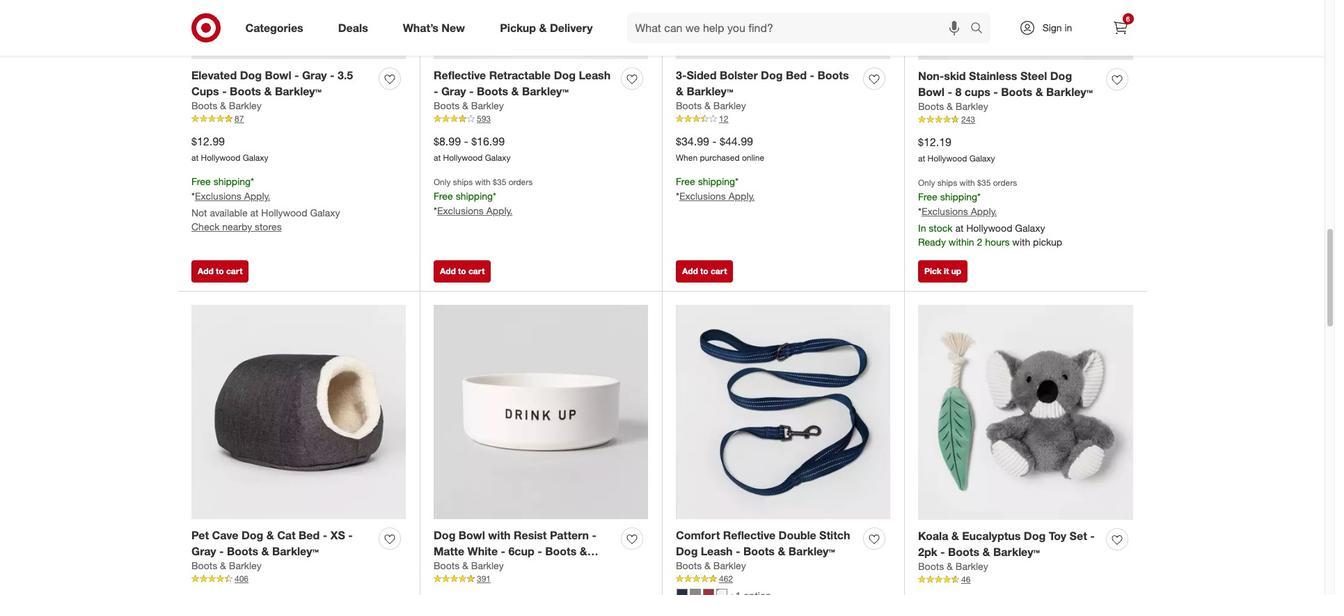 Task type: describe. For each thing, give the bounding box(es) containing it.
boots & barkley for bowl
[[434, 560, 504, 572]]

$34.99
[[676, 134, 709, 148]]

boots & barkley link for retractable
[[434, 99, 504, 113]]

orders for $16.99
[[509, 177, 533, 187]]

resist
[[514, 528, 547, 542]]

set
[[1070, 529, 1087, 543]]

apply. inside only ships with $35 orders free shipping * * exclusions apply. in stock at  hollywood galaxy ready within 2 hours with pickup
[[971, 205, 997, 217]]

orange image
[[703, 589, 714, 595]]

$12.99
[[191, 134, 225, 148]]

non-
[[918, 69, 944, 83]]

barkley™ inside pet cave dog & cat bed - xs - gray - boots & barkley™
[[272, 544, 319, 558]]

dog inside pet cave dog & cat bed - xs - gray - boots & barkley™
[[241, 528, 263, 542]]

exclusions apply. button up the "stock"
[[922, 205, 997, 219]]

& inside elevated dog bowl - gray - 3.5 cups - boots & barkley™
[[264, 84, 272, 98]]

to for hollywood
[[216, 266, 224, 276]]

boots & barkley link for cave
[[191, 559, 261, 573]]

deals
[[338, 21, 368, 35]]

deals link
[[326, 13, 385, 43]]

up
[[951, 266, 961, 276]]

12
[[719, 114, 728, 124]]

boots & barkley for reflective
[[676, 560, 746, 572]]

new
[[442, 21, 465, 35]]

it
[[944, 266, 949, 276]]

boots inside koala & eucalyptus dog toy set - 2pk - boots & barkley™
[[948, 545, 979, 559]]

apply. inside only ships with $35 orders free shipping * * exclusions apply.
[[486, 205, 512, 217]]

$16.99
[[471, 134, 505, 148]]

hollywood inside $12.99 at hollywood galaxy
[[201, 153, 240, 163]]

exclusions apply. button up available at the top of page
[[195, 189, 270, 203]]

boots up "gray" image
[[676, 560, 702, 572]]

hollywood inside $8.99 - $16.99 at hollywood galaxy
[[443, 153, 483, 163]]

at inside $8.99 - $16.99 at hollywood galaxy
[[434, 153, 441, 163]]

$12.19 at hollywood galaxy
[[918, 135, 995, 164]]

gray inside pet cave dog & cat bed - xs - gray - boots & barkley™
[[191, 544, 216, 558]]

with right the hours
[[1012, 236, 1030, 248]]

boots down cups
[[191, 100, 217, 112]]

elevated dog bowl - gray - 3.5 cups - boots & barkley™ link
[[191, 67, 373, 99]]

gray image
[[690, 589, 701, 595]]

3-sided bolster dog bed - boots & barkley™ link
[[676, 67, 858, 99]]

pickup
[[1033, 236, 1062, 248]]

exclusions inside free shipping * * exclusions apply.
[[679, 190, 726, 202]]

cave
[[212, 528, 238, 542]]

check nearby stores button
[[191, 220, 282, 234]]

- inside the $34.99 - $44.99 when purchased online
[[712, 134, 717, 148]]

green image
[[716, 589, 727, 595]]

non-skid stainless steel dog bowl - 8 cups - boots & barkley™ link
[[918, 68, 1100, 100]]

with for only ships with $35 orders free shipping * * exclusions apply. in stock at  hollywood galaxy ready within 2 hours with pickup
[[960, 178, 975, 188]]

46
[[961, 574, 971, 585]]

pickup & delivery link
[[488, 13, 610, 43]]

barkley™ inside dog bowl with resist pattern - matte white - 6cup - boots & barkley™
[[434, 560, 480, 574]]

at inside $12.99 at hollywood galaxy
[[191, 153, 199, 163]]

elevated
[[191, 68, 237, 82]]

243 link
[[918, 114, 1133, 126]]

in
[[1065, 22, 1072, 33]]

$8.99 - $16.99 at hollywood galaxy
[[434, 134, 511, 163]]

exclusions inside free shipping * * exclusions apply. not available at hollywood galaxy check nearby stores
[[195, 190, 241, 202]]

dog inside non-skid stainless steel dog bowl - 8 cups - boots & barkley™
[[1050, 69, 1072, 83]]

$35 for hollywood
[[977, 178, 991, 188]]

& inside dog bowl with resist pattern - matte white - 6cup - boots & barkley™
[[580, 544, 587, 558]]

243
[[961, 114, 975, 125]]

exclusions apply. button down purchased
[[679, 189, 755, 203]]

to for $16.99
[[458, 266, 466, 276]]

87
[[235, 114, 244, 124]]

eucalyptus
[[962, 529, 1021, 543]]

double
[[779, 528, 816, 542]]

462
[[719, 574, 733, 584]]

barkley™ inside comfort reflective double stitch dog leash - boots & barkley™
[[788, 544, 835, 558]]

add for $44.99
[[682, 266, 698, 276]]

gray inside elevated dog bowl - gray - 3.5 cups - boots & barkley™
[[302, 68, 327, 82]]

within
[[949, 236, 974, 248]]

3-
[[676, 68, 687, 82]]

free inside only ships with $35 orders free shipping * * exclusions apply.
[[434, 190, 453, 202]]

pick it up
[[924, 266, 961, 276]]

comfort reflective double stitch dog leash - boots & barkley™ link
[[676, 527, 858, 559]]

cart for $16.99
[[468, 266, 485, 276]]

& inside 3-sided bolster dog bed - boots & barkley™
[[676, 84, 683, 98]]

sign in link
[[1007, 13, 1094, 43]]

galaxy inside $8.99 - $16.99 at hollywood galaxy
[[485, 153, 511, 163]]

xs
[[330, 528, 345, 542]]

- inside 3-sided bolster dog bed - boots & barkley™
[[810, 68, 814, 82]]

free inside free shipping * * exclusions apply.
[[676, 176, 695, 187]]

reflective inside reflective retractable dog leash - gray - boots & barkley™
[[434, 68, 486, 82]]

sign in
[[1042, 22, 1072, 33]]

boots & barkley link for dog
[[191, 99, 261, 113]]

pickup & delivery
[[500, 21, 593, 35]]

reflective inside comfort reflective double stitch dog leash - boots & barkley™
[[723, 528, 775, 542]]

nearby
[[222, 221, 252, 232]]

cups
[[191, 84, 219, 98]]

barkley for reflective
[[713, 560, 746, 572]]

bowl inside elevated dog bowl - gray - 3.5 cups - boots & barkley™
[[265, 68, 291, 82]]

hollywood inside $12.19 at hollywood galaxy
[[928, 153, 967, 164]]

search button
[[964, 13, 997, 46]]

categories
[[245, 21, 303, 35]]

8
[[955, 85, 961, 99]]

boots up $8.99 at top
[[434, 100, 460, 112]]

free shipping * * exclusions apply.
[[676, 176, 755, 202]]

at inside only ships with $35 orders free shipping * * exclusions apply. in stock at  hollywood galaxy ready within 2 hours with pickup
[[955, 222, 964, 234]]

pickup
[[500, 21, 536, 35]]

bowl inside non-skid stainless steel dog bowl - 8 cups - boots & barkley™
[[918, 85, 945, 99]]

leash inside comfort reflective double stitch dog leash - boots & barkley™
[[701, 544, 733, 558]]

ships for $16.99
[[453, 177, 473, 187]]

stitch
[[819, 528, 850, 542]]

with for only ships with $35 orders free shipping * * exclusions apply.
[[475, 177, 491, 187]]

reflective retractable dog leash - gray - boots & barkley™ link
[[434, 67, 615, 99]]

hollywood inside free shipping * * exclusions apply. not available at hollywood galaxy check nearby stores
[[261, 207, 307, 219]]

what's new
[[403, 21, 465, 35]]

shipping inside only ships with $35 orders free shipping * * exclusions apply. in stock at  hollywood galaxy ready within 2 hours with pickup
[[940, 191, 977, 203]]

at inside $12.19 at hollywood galaxy
[[918, 153, 925, 164]]

add to cart button for $16.99
[[434, 260, 491, 282]]

apply. inside free shipping * * exclusions apply.
[[729, 190, 755, 202]]

3.5
[[338, 68, 353, 82]]

comfort
[[676, 528, 720, 542]]

406 link
[[191, 573, 406, 585]]

only ships with $35 orders free shipping * * exclusions apply. in stock at  hollywood galaxy ready within 2 hours with pickup
[[918, 178, 1062, 248]]

barkley for skid
[[956, 101, 988, 112]]

with for dog bowl with resist pattern - matte white - 6cup - boots & barkley™
[[488, 528, 511, 542]]

pick it up button
[[918, 260, 968, 282]]

when
[[676, 153, 698, 163]]

dog bowl with resist pattern - matte white - 6cup - boots & barkley™ link
[[434, 527, 615, 574]]

bed inside pet cave dog & cat bed - xs - gray - boots & barkley™
[[299, 528, 320, 542]]

galaxy inside free shipping * * exclusions apply. not available at hollywood galaxy check nearby stores
[[310, 207, 340, 219]]

6 link
[[1105, 13, 1136, 43]]

boots & barkley link for reflective
[[676, 559, 746, 573]]

boots inside reflective retractable dog leash - gray - boots & barkley™
[[477, 84, 508, 98]]

- inside comfort reflective double stitch dog leash - boots & barkley™
[[736, 544, 740, 558]]

dog bowl with resist pattern - matte white - 6cup - boots & barkley™
[[434, 528, 596, 574]]

available
[[210, 207, 248, 219]]

boots & barkley link for skid
[[918, 100, 988, 114]]

46 link
[[918, 574, 1133, 586]]

12 link
[[676, 113, 890, 125]]

what's
[[403, 21, 438, 35]]

$12.19
[[918, 135, 951, 149]]

matte
[[434, 544, 464, 558]]

pattern
[[550, 528, 589, 542]]

593
[[477, 114, 491, 124]]

boots inside pet cave dog & cat bed - xs - gray - boots & barkley™
[[227, 544, 258, 558]]

boots & barkley for skid
[[918, 101, 988, 112]]



Task type: vqa. For each thing, say whether or not it's contained in the screenshot.
Pillow the C&F Home
no



Task type: locate. For each thing, give the bounding box(es) containing it.
3 add to cart button from the left
[[676, 260, 733, 282]]

shipping inside free shipping * * exclusions apply. not available at hollywood galaxy check nearby stores
[[213, 176, 251, 187]]

dog inside reflective retractable dog leash - gray - boots & barkley™
[[554, 68, 576, 82]]

2 vertical spatial gray
[[191, 544, 216, 558]]

boots & barkley link up 593
[[434, 99, 504, 113]]

-
[[294, 68, 299, 82], [330, 68, 334, 82], [810, 68, 814, 82], [222, 84, 227, 98], [434, 84, 438, 98], [469, 84, 474, 98], [948, 85, 952, 99], [993, 85, 998, 99], [464, 134, 468, 148], [712, 134, 717, 148], [323, 528, 327, 542], [348, 528, 353, 542], [592, 528, 596, 542], [1090, 529, 1095, 543], [219, 544, 224, 558], [501, 544, 505, 558], [538, 544, 542, 558], [736, 544, 740, 558], [940, 545, 945, 559]]

barkley™ down steel at right
[[1046, 85, 1093, 99]]

barkley
[[229, 100, 261, 112], [471, 100, 504, 112], [713, 100, 746, 112], [956, 101, 988, 112], [229, 560, 261, 572], [471, 560, 504, 572], [713, 560, 746, 572], [956, 561, 988, 572]]

free down when
[[676, 176, 695, 187]]

hollywood down $12.19
[[928, 153, 967, 164]]

dog inside dog bowl with resist pattern - matte white - 6cup - boots & barkley™
[[434, 528, 456, 542]]

&
[[539, 21, 547, 35], [264, 84, 272, 98], [511, 84, 519, 98], [676, 84, 683, 98], [1035, 85, 1043, 99], [220, 100, 226, 112], [462, 100, 468, 112], [704, 100, 711, 112], [947, 101, 953, 112], [266, 528, 274, 542], [951, 529, 959, 543], [261, 544, 269, 558], [580, 544, 587, 558], [778, 544, 785, 558], [982, 545, 990, 559], [220, 560, 226, 572], [462, 560, 468, 572], [704, 560, 711, 572], [947, 561, 953, 572]]

dog inside koala & eucalyptus dog toy set - 2pk - boots & barkley™
[[1024, 529, 1046, 543]]

2
[[977, 236, 982, 248]]

add to cart for hollywood
[[198, 266, 242, 276]]

with down $8.99 - $16.99 at hollywood galaxy
[[475, 177, 491, 187]]

1 horizontal spatial ships
[[937, 178, 957, 188]]

391
[[477, 574, 491, 584]]

pick
[[924, 266, 942, 276]]

boots inside elevated dog bowl - gray - 3.5 cups - boots & barkley™
[[230, 84, 261, 98]]

boots up 462 link
[[743, 544, 775, 558]]

0 horizontal spatial gray
[[191, 544, 216, 558]]

0 vertical spatial leash
[[579, 68, 611, 82]]

leash inside reflective retractable dog leash - gray - boots & barkley™
[[579, 68, 611, 82]]

boots & barkley up 46
[[918, 561, 988, 572]]

ships down $8.99 - $16.99 at hollywood galaxy
[[453, 177, 473, 187]]

in
[[918, 222, 926, 234]]

cart for hollywood
[[226, 266, 242, 276]]

0 horizontal spatial $35
[[493, 177, 506, 187]]

leash
[[579, 68, 611, 82], [701, 544, 733, 558]]

0 horizontal spatial add to cart button
[[191, 260, 249, 282]]

check
[[191, 221, 220, 232]]

0 horizontal spatial leash
[[579, 68, 611, 82]]

boots down "pattern"
[[545, 544, 577, 558]]

2 vertical spatial bowl
[[459, 528, 485, 542]]

barkley™ up 46 link at the bottom right of the page
[[993, 545, 1040, 559]]

2 horizontal spatial gray
[[441, 84, 466, 98]]

3 to from the left
[[700, 266, 708, 276]]

pet cave dog & cat bed - xs - gray - boots & barkley™ image
[[191, 305, 406, 519], [191, 305, 406, 519]]

$35 inside only ships with $35 orders free shipping * * exclusions apply. in stock at  hollywood galaxy ready within 2 hours with pickup
[[977, 178, 991, 188]]

add to cart button
[[191, 260, 249, 282], [434, 260, 491, 282], [676, 260, 733, 282]]

boots & barkley up 391
[[434, 560, 504, 572]]

boots & barkley link for &
[[918, 560, 988, 574]]

boots & barkley for dog
[[191, 100, 261, 112]]

2 horizontal spatial add
[[682, 266, 698, 276]]

free shipping * * exclusions apply. not available at hollywood galaxy check nearby stores
[[191, 176, 340, 232]]

free up not
[[191, 176, 211, 187]]

koala & eucalyptus dog toy set - 2pk - boots & barkley™ link
[[918, 528, 1100, 560]]

2 to from the left
[[458, 266, 466, 276]]

orders down $8.99 - $16.99 at hollywood galaxy
[[509, 177, 533, 187]]

to for $44.99
[[700, 266, 708, 276]]

boots & barkley for cave
[[191, 560, 261, 572]]

barkley™ inside koala & eucalyptus dog toy set - 2pk - boots & barkley™
[[993, 545, 1040, 559]]

only for at
[[918, 178, 935, 188]]

boots inside non-skid stainless steel dog bowl - 8 cups - boots & barkley™
[[1001, 85, 1032, 99]]

at down $12.99
[[191, 153, 199, 163]]

boots & barkley up 593
[[434, 100, 504, 112]]

boots inside 3-sided bolster dog bed - boots & barkley™
[[818, 68, 849, 82]]

add for $16.99
[[440, 266, 456, 276]]

boots & barkley link up 87
[[191, 99, 261, 113]]

boots & barkley up 462
[[676, 560, 746, 572]]

gray down pet
[[191, 544, 216, 558]]

with inside dog bowl with resist pattern - matte white - 6cup - boots & barkley™
[[488, 528, 511, 542]]

apply. inside free shipping * * exclusions apply. not available at hollywood galaxy check nearby stores
[[244, 190, 270, 202]]

retractable
[[489, 68, 551, 82]]

dog bowl with resist pattern - matte white - 6cup - boots & barkley™ image
[[434, 305, 648, 519], [434, 305, 648, 519]]

& inside reflective retractable dog leash - gray - boots & barkley™
[[511, 84, 519, 98]]

dog
[[240, 68, 262, 82], [554, 68, 576, 82], [761, 68, 783, 82], [1050, 69, 1072, 83], [241, 528, 263, 542], [434, 528, 456, 542], [1024, 529, 1046, 543], [676, 544, 698, 558]]

*
[[251, 176, 254, 187], [735, 176, 739, 187], [191, 190, 195, 202], [676, 190, 679, 202], [493, 190, 496, 202], [977, 191, 981, 203], [434, 205, 437, 217], [918, 205, 922, 217]]

1 horizontal spatial add to cart
[[440, 266, 485, 276]]

only for -
[[434, 177, 451, 187]]

exclusions down $8.99 - $16.99 at hollywood galaxy
[[437, 205, 484, 217]]

boots & barkley link
[[191, 99, 261, 113], [434, 99, 504, 113], [676, 99, 746, 113], [918, 100, 988, 114], [191, 559, 261, 573], [434, 559, 504, 573], [676, 559, 746, 573], [918, 560, 988, 574]]

at up stores on the left top
[[250, 207, 259, 219]]

reflective left double
[[723, 528, 775, 542]]

$34.99 - $44.99 when purchased online
[[676, 134, 764, 163]]

koala & eucalyptus dog toy set - 2pk - boots & barkley™
[[918, 529, 1095, 559]]

boots up 593
[[477, 84, 508, 98]]

bowl
[[265, 68, 291, 82], [918, 85, 945, 99], [459, 528, 485, 542]]

6
[[1126, 15, 1130, 23]]

stores
[[255, 221, 282, 232]]

2 horizontal spatial to
[[700, 266, 708, 276]]

bowl up white
[[459, 528, 485, 542]]

exclusions apply. button down $8.99 - $16.99 at hollywood galaxy
[[437, 204, 512, 218]]

- inside $8.99 - $16.99 at hollywood galaxy
[[464, 134, 468, 148]]

bowl inside dog bowl with resist pattern - matte white - 6cup - boots & barkley™
[[459, 528, 485, 542]]

2 add to cart from the left
[[440, 266, 485, 276]]

3 add from the left
[[682, 266, 698, 276]]

1 horizontal spatial only
[[918, 178, 935, 188]]

orders inside only ships with $35 orders free shipping * * exclusions apply.
[[509, 177, 533, 187]]

exclusions up available at the top of page
[[195, 190, 241, 202]]

shipping inside free shipping * * exclusions apply.
[[698, 176, 735, 187]]

& inside comfort reflective double stitch dog leash - boots & barkley™
[[778, 544, 785, 558]]

boots inside comfort reflective double stitch dog leash - boots & barkley™
[[743, 544, 775, 558]]

dog inside comfort reflective double stitch dog leash - boots & barkley™
[[676, 544, 698, 558]]

1 cart from the left
[[226, 266, 242, 276]]

exclusions up the "stock"
[[922, 205, 968, 217]]

galaxy inside only ships with $35 orders free shipping * * exclusions apply. in stock at  hollywood galaxy ready within 2 hours with pickup
[[1015, 222, 1045, 234]]

dog down "comfort"
[[676, 544, 698, 558]]

boots & barkley
[[191, 100, 261, 112], [434, 100, 504, 112], [676, 100, 746, 112], [918, 101, 988, 112], [191, 560, 261, 572], [434, 560, 504, 572], [676, 560, 746, 572], [918, 561, 988, 572]]

boots & barkley link up 391
[[434, 559, 504, 573]]

barkley™ down 'cat' at bottom left
[[272, 544, 319, 558]]

leash down "comfort"
[[701, 544, 733, 558]]

barkley for bowl
[[471, 560, 504, 572]]

barkley™ up 593 link
[[522, 84, 569, 98]]

boots & barkley link up 46
[[918, 560, 988, 574]]

barkley up 593
[[471, 100, 504, 112]]

at
[[191, 153, 199, 163], [434, 153, 441, 163], [918, 153, 925, 164], [250, 207, 259, 219], [955, 222, 964, 234]]

only ships with $35 orders free shipping * * exclusions apply.
[[434, 177, 533, 217]]

only inside only ships with $35 orders free shipping * * exclusions apply. in stock at  hollywood galaxy ready within 2 hours with pickup
[[918, 178, 935, 188]]

dog left toy
[[1024, 529, 1046, 543]]

$12.99 at hollywood galaxy
[[191, 134, 268, 163]]

barkley™ down sided
[[687, 84, 733, 98]]

1 vertical spatial bowl
[[918, 85, 945, 99]]

What can we help you find? suggestions appear below search field
[[627, 13, 973, 43]]

dog inside elevated dog bowl - gray - 3.5 cups - boots & barkley™
[[240, 68, 262, 82]]

barkley up 462
[[713, 560, 746, 572]]

barkley™ up 87 link
[[275, 84, 322, 98]]

$35
[[493, 177, 506, 187], [977, 178, 991, 188]]

1 add from the left
[[198, 266, 214, 276]]

1 horizontal spatial $35
[[977, 178, 991, 188]]

orders for hollywood
[[993, 178, 1017, 188]]

0 horizontal spatial orders
[[509, 177, 533, 187]]

2 horizontal spatial cart
[[711, 266, 727, 276]]

cups
[[965, 85, 990, 99]]

boots & barkley link for sided
[[676, 99, 746, 113]]

ships inside only ships with $35 orders free shipping * * exclusions apply. in stock at  hollywood galaxy ready within 2 hours with pickup
[[937, 178, 957, 188]]

barkley up 87
[[229, 100, 261, 112]]

0 vertical spatial bed
[[786, 68, 807, 82]]

boots & barkley link down 8
[[918, 100, 988, 114]]

hollywood inside only ships with $35 orders free shipping * * exclusions apply. in stock at  hollywood galaxy ready within 2 hours with pickup
[[966, 222, 1012, 234]]

1 add to cart button from the left
[[191, 260, 249, 282]]

hours
[[985, 236, 1010, 248]]

add to cart for $44.99
[[682, 266, 727, 276]]

only inside only ships with $35 orders free shipping * * exclusions apply.
[[434, 177, 451, 187]]

& inside non-skid stainless steel dog bowl - 8 cups - boots & barkley™
[[1035, 85, 1043, 99]]

391 link
[[434, 573, 648, 585]]

with inside only ships with $35 orders free shipping * * exclusions apply.
[[475, 177, 491, 187]]

barkley up 12
[[713, 100, 746, 112]]

2 horizontal spatial add to cart
[[682, 266, 727, 276]]

apply. down $8.99 - $16.99 at hollywood galaxy
[[486, 205, 512, 217]]

1 horizontal spatial gray
[[302, 68, 327, 82]]

bed
[[786, 68, 807, 82], [299, 528, 320, 542]]

galaxy inside $12.99 at hollywood galaxy
[[243, 153, 268, 163]]

3-sided bolster dog bed - boots & barkley™ image
[[676, 0, 890, 59], [676, 0, 890, 59]]

boots & barkley link up 462
[[676, 559, 746, 573]]

barkley for cave
[[229, 560, 261, 572]]

gray
[[302, 68, 327, 82], [441, 84, 466, 98], [191, 544, 216, 558]]

add for hollywood
[[198, 266, 214, 276]]

boots & barkley for &
[[918, 561, 988, 572]]

add to cart button for hollywood
[[191, 260, 249, 282]]

galaxy
[[243, 153, 268, 163], [485, 153, 511, 163], [969, 153, 995, 164], [310, 207, 340, 219], [1015, 222, 1045, 234]]

blue image
[[677, 589, 688, 595]]

ships for hollywood
[[937, 178, 957, 188]]

2pk
[[918, 545, 937, 559]]

hollywood up stores on the left top
[[261, 207, 307, 219]]

1 horizontal spatial add
[[440, 266, 456, 276]]

barkley™ inside non-skid stainless steel dog bowl - 8 cups - boots & barkley™
[[1046, 85, 1093, 99]]

add to cart button for $44.99
[[676, 260, 733, 282]]

$35 inside only ships with $35 orders free shipping * * exclusions apply.
[[493, 177, 506, 187]]

462 link
[[676, 573, 890, 585]]

pet
[[191, 528, 209, 542]]

boots & barkley link up '406'
[[191, 559, 261, 573]]

only down $8.99 at top
[[434, 177, 451, 187]]

orders inside only ships with $35 orders free shipping * * exclusions apply. in stock at  hollywood galaxy ready within 2 hours with pickup
[[993, 178, 1017, 188]]

hollywood down $12.99
[[201, 153, 240, 163]]

3-sided bolster dog bed - boots & barkley™
[[676, 68, 849, 98]]

0 vertical spatial gray
[[302, 68, 327, 82]]

skid
[[944, 69, 966, 83]]

boots down pet
[[191, 560, 217, 572]]

at up "within"
[[955, 222, 964, 234]]

orders down $12.19 at hollywood galaxy
[[993, 178, 1017, 188]]

1 to from the left
[[216, 266, 224, 276]]

cart for $44.99
[[711, 266, 727, 276]]

1 vertical spatial gray
[[441, 84, 466, 98]]

apply. up stores on the left top
[[244, 190, 270, 202]]

0 horizontal spatial ships
[[453, 177, 473, 187]]

1 horizontal spatial leash
[[701, 544, 733, 558]]

with
[[475, 177, 491, 187], [960, 178, 975, 188], [1012, 236, 1030, 248], [488, 528, 511, 542]]

apply. down online
[[729, 190, 755, 202]]

2 add to cart button from the left
[[434, 260, 491, 282]]

boots & barkley link for bowl
[[434, 559, 504, 573]]

3 add to cart from the left
[[682, 266, 727, 276]]

reflective down new
[[434, 68, 486, 82]]

1 horizontal spatial to
[[458, 266, 466, 276]]

categories link
[[234, 13, 321, 43]]

search
[[964, 22, 997, 36]]

what's new link
[[391, 13, 482, 43]]

boots & barkley for retractable
[[434, 100, 504, 112]]

ships down $12.19 at hollywood galaxy
[[937, 178, 957, 188]]

1 horizontal spatial orders
[[993, 178, 1017, 188]]

barkley™ inside elevated dog bowl - gray - 3.5 cups - boots & barkley™
[[275, 84, 322, 98]]

1 add to cart from the left
[[198, 266, 242, 276]]

non-skid stainless steel dog bowl - 8 cups - boots & barkley™
[[918, 69, 1093, 99]]

hollywood down $8.99 at top
[[443, 153, 483, 163]]

0 horizontal spatial bed
[[299, 528, 320, 542]]

pet cave dog & cat bed - xs - gray - boots & barkley™
[[191, 528, 353, 558]]

0 vertical spatial bowl
[[265, 68, 291, 82]]

elevated dog bowl - gray - 3.5 cups - boots & barkley™
[[191, 68, 353, 98]]

exclusions down when
[[679, 190, 726, 202]]

1 horizontal spatial cart
[[468, 266, 485, 276]]

boots up 87
[[230, 84, 261, 98]]

0 horizontal spatial add
[[198, 266, 214, 276]]

0 horizontal spatial add to cart
[[198, 266, 242, 276]]

barkley™ down matte
[[434, 560, 480, 574]]

boots & barkley up 87
[[191, 100, 261, 112]]

6cup
[[508, 544, 534, 558]]

sign
[[1042, 22, 1062, 33]]

boots down 3-
[[676, 100, 702, 112]]

593 link
[[434, 113, 648, 125]]

0 horizontal spatial bowl
[[265, 68, 291, 82]]

0 horizontal spatial only
[[434, 177, 451, 187]]

comfort reflective double stitch dog leash - boots & barkley™
[[676, 528, 850, 558]]

cart
[[226, 266, 242, 276], [468, 266, 485, 276], [711, 266, 727, 276]]

barkley for dog
[[229, 100, 261, 112]]

shipping down purchased
[[698, 176, 735, 187]]

exclusions inside only ships with $35 orders free shipping * * exclusions apply. in stock at  hollywood galaxy ready within 2 hours with pickup
[[922, 205, 968, 217]]

1 vertical spatial leash
[[701, 544, 733, 558]]

at down $8.99 at top
[[434, 153, 441, 163]]

ready
[[918, 236, 946, 248]]

2 horizontal spatial add to cart button
[[676, 260, 733, 282]]

boots down steel at right
[[1001, 85, 1032, 99]]

purchased
[[700, 153, 740, 163]]

dog up matte
[[434, 528, 456, 542]]

toy
[[1049, 529, 1066, 543]]

barkley for sided
[[713, 100, 746, 112]]

barkley for &
[[956, 561, 988, 572]]

hollywood up the hours
[[966, 222, 1012, 234]]

shipping up the "stock"
[[940, 191, 977, 203]]

dog right cave
[[241, 528, 263, 542]]

dog inside 3-sided bolster dog bed - boots & barkley™
[[761, 68, 783, 82]]

barkley up 391
[[471, 560, 504, 572]]

free inside only ships with $35 orders free shipping * * exclusions apply. in stock at  hollywood galaxy ready within 2 hours with pickup
[[918, 191, 937, 203]]

1 horizontal spatial bed
[[786, 68, 807, 82]]

0 horizontal spatial to
[[216, 266, 224, 276]]

barkley up 243
[[956, 101, 988, 112]]

koala
[[918, 529, 948, 543]]

boots up 46
[[948, 545, 979, 559]]

bolster
[[720, 68, 758, 82]]

leash down delivery
[[579, 68, 611, 82]]

1 horizontal spatial reflective
[[723, 528, 775, 542]]

406
[[235, 574, 249, 584]]

dog right steel at right
[[1050, 69, 1072, 83]]

shipping down $8.99 - $16.99 at hollywood galaxy
[[456, 190, 493, 202]]

bed right 'cat' at bottom left
[[299, 528, 320, 542]]

$8.99
[[434, 134, 461, 148]]

gray left 3.5
[[302, 68, 327, 82]]

0 vertical spatial reflective
[[434, 68, 486, 82]]

barkley up 46
[[956, 561, 988, 572]]

barkley for retractable
[[471, 100, 504, 112]]

1 vertical spatial bed
[[299, 528, 320, 542]]

gray inside reflective retractable dog leash - gray - boots & barkley™
[[441, 84, 466, 98]]

$35 down $16.99
[[493, 177, 506, 187]]

reflective retractable dog leash - gray - boots & barkley™ image
[[434, 0, 648, 59], [434, 0, 648, 59]]

shipping up available at the top of page
[[213, 176, 251, 187]]

1 horizontal spatial bowl
[[459, 528, 485, 542]]

bowl down categories link
[[265, 68, 291, 82]]

delivery
[[550, 21, 593, 35]]

2 horizontal spatial bowl
[[918, 85, 945, 99]]

non-skid stainless steel dog bowl - 8 cups - boots & barkley™ image
[[918, 0, 1133, 60], [918, 0, 1133, 60]]

reflective retractable dog leash - gray - boots & barkley™
[[434, 68, 611, 98]]

boots down non-
[[918, 101, 944, 112]]

0 horizontal spatial cart
[[226, 266, 242, 276]]

sided
[[687, 68, 717, 82]]

dog right 'elevated'
[[240, 68, 262, 82]]

boots & barkley up '406'
[[191, 560, 261, 572]]

barkley™ inside reflective retractable dog leash - gray - boots & barkley™
[[522, 84, 569, 98]]

0 horizontal spatial reflective
[[434, 68, 486, 82]]

dog right retractable
[[554, 68, 576, 82]]

2 cart from the left
[[468, 266, 485, 276]]

to
[[216, 266, 224, 276], [458, 266, 466, 276], [700, 266, 708, 276]]

boots & barkley link up 12
[[676, 99, 746, 113]]

apply. up 2
[[971, 205, 997, 217]]

gray up $8.99 at top
[[441, 84, 466, 98]]

ships inside only ships with $35 orders free shipping * * exclusions apply.
[[453, 177, 473, 187]]

cat
[[277, 528, 296, 542]]

barkley up '406'
[[229, 560, 261, 572]]

koala & eucalyptus dog toy set - 2pk - boots & barkley™ image
[[918, 305, 1133, 520], [918, 305, 1133, 520]]

shipping
[[213, 176, 251, 187], [698, 176, 735, 187], [456, 190, 493, 202], [940, 191, 977, 203]]

elevated dog bowl - gray - 3.5 cups - boots & barkley™ image
[[191, 0, 406, 59], [191, 0, 406, 59]]

bed up 12 link
[[786, 68, 807, 82]]

add to cart for $16.99
[[440, 266, 485, 276]]

not
[[191, 207, 207, 219]]

with up white
[[488, 528, 511, 542]]

2 add from the left
[[440, 266, 456, 276]]

barkley™ down double
[[788, 544, 835, 558]]

barkley™ inside 3-sided bolster dog bed - boots & barkley™
[[687, 84, 733, 98]]

at down $12.19
[[918, 153, 925, 164]]

boots inside dog bowl with resist pattern - matte white - 6cup - boots & barkley™
[[545, 544, 577, 558]]

boots down cave
[[227, 544, 258, 558]]

boots down matte
[[434, 560, 460, 572]]

pet cave dog & cat bed - xs - gray - boots & barkley™ link
[[191, 527, 373, 559]]

$35 for $16.99
[[493, 177, 506, 187]]

boots & barkley for sided
[[676, 100, 746, 112]]

comfort reflective double stitch dog leash - boots & barkley™ image
[[676, 305, 890, 519], [676, 305, 890, 519]]

free inside free shipping * * exclusions apply. not available at hollywood galaxy check nearby stores
[[191, 176, 211, 187]]

$44.99
[[720, 134, 753, 148]]

at inside free shipping * * exclusions apply. not available at hollywood galaxy check nearby stores
[[250, 207, 259, 219]]

exclusions inside only ships with $35 orders free shipping * * exclusions apply.
[[437, 205, 484, 217]]

with down $12.19 at hollywood galaxy
[[960, 178, 975, 188]]

galaxy inside $12.19 at hollywood galaxy
[[969, 153, 995, 164]]

boots down what can we help you find? suggestions appear below search field
[[818, 68, 849, 82]]

shipping inside only ships with $35 orders free shipping * * exclusions apply.
[[456, 190, 493, 202]]

bed inside 3-sided bolster dog bed - boots & barkley™
[[786, 68, 807, 82]]

ships
[[453, 177, 473, 187], [937, 178, 957, 188]]

1 horizontal spatial add to cart button
[[434, 260, 491, 282]]

3 cart from the left
[[711, 266, 727, 276]]

1 vertical spatial reflective
[[723, 528, 775, 542]]

87 link
[[191, 113, 406, 125]]

boots & barkley down 8
[[918, 101, 988, 112]]

boots down 2pk in the bottom of the page
[[918, 561, 944, 572]]



